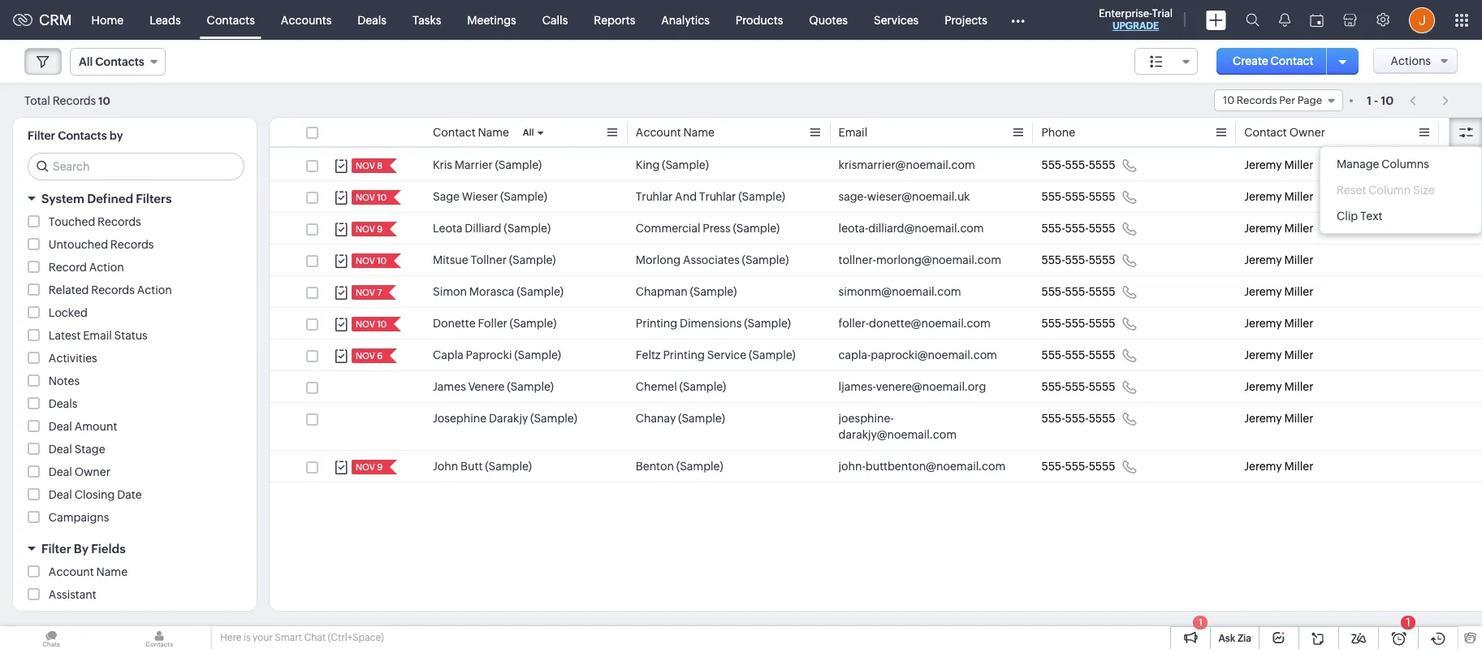 Task type: locate. For each thing, give the bounding box(es) containing it.
7 nov from the top
[[356, 351, 375, 361]]

1 vertical spatial nov 9
[[356, 462, 383, 472]]

2 5555 from the top
[[1089, 190, 1116, 203]]

printing
[[636, 317, 678, 330], [663, 348, 705, 361]]

contact for contact owner
[[1245, 126, 1287, 139]]

nov for leota dilliard (sample)
[[356, 224, 375, 234]]

0 horizontal spatial action
[[89, 261, 124, 274]]

(sample) right 'butt'
[[485, 460, 532, 473]]

printing down chapman
[[636, 317, 678, 330]]

10 jeremy miller from the top
[[1245, 460, 1314, 473]]

1 vertical spatial filter
[[41, 542, 71, 556]]

josephine
[[433, 412, 487, 425]]

4 jeremy miller from the top
[[1245, 253, 1314, 266]]

1 vertical spatial action
[[137, 283, 172, 296]]

jeremy miller for donette@noemail.com
[[1245, 317, 1314, 330]]

0 vertical spatial account name
[[636, 126, 715, 139]]

10 inside field
[[1223, 94, 1235, 106]]

filter left by
[[41, 542, 71, 556]]

1 nov 9 link from the top
[[352, 222, 384, 236]]

leota
[[433, 222, 463, 235]]

-
[[1374, 94, 1379, 107]]

jeremy for buttbenton@noemail.com
[[1245, 460, 1282, 473]]

services
[[874, 13, 919, 26]]

(ctrl+space)
[[328, 632, 384, 643]]

meetings
[[467, 13, 516, 26]]

josephine darakjy (sample) link
[[433, 410, 577, 426]]

profile element
[[1400, 0, 1445, 39]]

printing up chemel (sample)
[[663, 348, 705, 361]]

nov 9 left john
[[356, 462, 383, 472]]

4 nov from the top
[[356, 256, 375, 266]]

venere
[[468, 380, 505, 393]]

create menu image
[[1206, 10, 1227, 30]]

account name
[[636, 126, 715, 139], [49, 565, 128, 578]]

jeremy for darakjy@noemail.com
[[1245, 412, 1282, 425]]

0 horizontal spatial account name
[[49, 565, 128, 578]]

1 vertical spatial nov 10 link
[[352, 253, 388, 268]]

6 555-555-5555 from the top
[[1042, 317, 1116, 330]]

0 horizontal spatial owner
[[74, 465, 110, 478]]

9 for john
[[377, 462, 383, 472]]

10 up by
[[98, 95, 110, 107]]

5555 for morlong@noemail.com
[[1089, 253, 1116, 266]]

email up krismarrier@noemail.com link
[[839, 126, 868, 139]]

commercial
[[636, 222, 701, 235]]

3 nov from the top
[[356, 224, 375, 234]]

sage-wieser@noemail.uk
[[839, 190, 970, 203]]

records for untouched
[[110, 238, 154, 251]]

8 5555 from the top
[[1089, 380, 1116, 393]]

printing dimensions (sample)
[[636, 317, 791, 330]]

account name down filter by fields
[[49, 565, 128, 578]]

records for total
[[53, 94, 96, 107]]

1 vertical spatial account
[[49, 565, 94, 578]]

10 555-555-5555 from the top
[[1042, 460, 1116, 473]]

1 truhlar from the left
[[636, 190, 673, 203]]

10 jeremy from the top
[[1245, 460, 1282, 473]]

7 miller from the top
[[1285, 348, 1314, 361]]

all up kris marrier (sample)
[[523, 128, 534, 137]]

4 555-555-5555 from the top
[[1042, 253, 1116, 266]]

action
[[89, 261, 124, 274], [137, 283, 172, 296]]

3 miller from the top
[[1285, 222, 1314, 235]]

donette
[[433, 317, 476, 330]]

9 jeremy from the top
[[1245, 412, 1282, 425]]

nov 9 down nov 8 in the left top of the page
[[356, 224, 383, 234]]

1 - 10
[[1367, 94, 1394, 107]]

0 vertical spatial email
[[839, 126, 868, 139]]

records down "touched records"
[[110, 238, 154, 251]]

9 left john
[[377, 462, 383, 472]]

4 miller from the top
[[1285, 253, 1314, 266]]

nov 10 link up nov 7 at the left of page
[[352, 253, 388, 268]]

(sample) up service
[[744, 317, 791, 330]]

nov 7
[[356, 288, 382, 297]]

jeremy miller for darakjy@noemail.com
[[1245, 412, 1314, 425]]

9 555-555-5555 from the top
[[1042, 412, 1116, 425]]

nov 9 link left john
[[352, 460, 384, 474]]

contacts link
[[194, 0, 268, 39]]

(sample) right paprocki on the left of the page
[[514, 348, 561, 361]]

nov 9 link down nov 8 link
[[352, 222, 384, 236]]

ask zia
[[1219, 633, 1252, 644]]

5 nov from the top
[[356, 288, 375, 297]]

account up assistant
[[49, 565, 94, 578]]

name down fields
[[96, 565, 128, 578]]

1 horizontal spatial name
[[478, 126, 509, 139]]

action up the status
[[137, 283, 172, 296]]

1 horizontal spatial deals
[[358, 13, 387, 26]]

0 vertical spatial all
[[79, 55, 93, 68]]

1 vertical spatial nov 9 link
[[352, 460, 384, 474]]

owner up 'closing'
[[74, 465, 110, 478]]

0 vertical spatial nov 9
[[356, 224, 383, 234]]

555-555-5555 for morlong@noemail.com
[[1042, 253, 1116, 266]]

6 miller from the top
[[1285, 317, 1314, 330]]

records down the defined
[[98, 215, 141, 228]]

3 555-555-5555 from the top
[[1042, 222, 1116, 235]]

donette foller (sample) link
[[433, 315, 557, 331]]

0 vertical spatial nov 10
[[356, 193, 387, 202]]

2 horizontal spatial name
[[684, 126, 715, 139]]

owner
[[1290, 126, 1326, 139], [74, 465, 110, 478]]

foller-donette@noemail.com
[[839, 317, 991, 330]]

benton
[[636, 460, 674, 473]]

deal up campaigns
[[49, 488, 72, 501]]

filter by fields button
[[13, 535, 257, 563]]

calls link
[[529, 0, 581, 39]]

1 vertical spatial contacts
[[95, 55, 144, 68]]

1 jeremy miller from the top
[[1245, 158, 1314, 171]]

1 horizontal spatial truhlar
[[699, 190, 736, 203]]

nov 10 for mitsue tollner (sample)
[[356, 256, 387, 266]]

deal for deal closing date
[[49, 488, 72, 501]]

miller
[[1285, 158, 1314, 171], [1285, 190, 1314, 203], [1285, 222, 1314, 235], [1285, 253, 1314, 266], [1285, 285, 1314, 298], [1285, 317, 1314, 330], [1285, 348, 1314, 361], [1285, 380, 1314, 393], [1285, 412, 1314, 425], [1285, 460, 1314, 473]]

records inside 10 records per page field
[[1237, 94, 1277, 106]]

1 horizontal spatial account
[[636, 126, 681, 139]]

contact
[[1271, 54, 1314, 67], [433, 126, 476, 139], [1245, 126, 1287, 139]]

records down record action
[[91, 283, 135, 296]]

2 deal from the top
[[49, 443, 72, 456]]

leota-dilliard@noemail.com link
[[839, 220, 984, 236]]

10 up '6'
[[377, 319, 387, 329]]

miller for morlong@noemail.com
[[1285, 253, 1314, 266]]

2 vertical spatial nov 10
[[356, 319, 387, 329]]

deal for deal amount
[[49, 420, 72, 433]]

truhlar and truhlar (sample) link
[[636, 188, 785, 205]]

3 jeremy from the top
[[1245, 222, 1282, 235]]

all inside field
[[79, 55, 93, 68]]

nov for capla paprocki (sample)
[[356, 351, 375, 361]]

10 right -
[[1381, 94, 1394, 107]]

2 nov 10 from the top
[[356, 256, 387, 266]]

1 vertical spatial owner
[[74, 465, 110, 478]]

7 5555 from the top
[[1089, 348, 1116, 361]]

mitsue tollner (sample) link
[[433, 252, 556, 268]]

0 vertical spatial nov 9 link
[[352, 222, 384, 236]]

7 jeremy miller from the top
[[1245, 348, 1314, 361]]

deal left stage
[[49, 443, 72, 456]]

records up filter contacts by on the top
[[53, 94, 96, 107]]

jeremy miller for venere@noemail.org
[[1245, 380, 1314, 393]]

morlong associates (sample) link
[[636, 252, 789, 268]]

1 nov 10 link from the top
[[352, 190, 388, 205]]

4 deal from the top
[[49, 488, 72, 501]]

1 nov 9 from the top
[[356, 224, 383, 234]]

1 vertical spatial nov 10
[[356, 256, 387, 266]]

filter inside filter by fields dropdown button
[[41, 542, 71, 556]]

manage columns
[[1337, 158, 1430, 171]]

0 vertical spatial 9
[[377, 224, 383, 234]]

(sample) right associates
[[742, 253, 789, 266]]

5 5555 from the top
[[1089, 285, 1116, 298]]

7 jeremy from the top
[[1245, 348, 1282, 361]]

contact down 10 records per page
[[1245, 126, 1287, 139]]

3 nov 10 link from the top
[[352, 317, 388, 331]]

contacts right 'leads' "link"
[[207, 13, 255, 26]]

contact up kris
[[433, 126, 476, 139]]

account up 'king'
[[636, 126, 681, 139]]

stage
[[74, 443, 105, 456]]

search element
[[1236, 0, 1270, 40]]

record
[[49, 261, 87, 274]]

capla paprocki (sample) link
[[433, 347, 561, 363]]

2 nov 9 link from the top
[[352, 460, 384, 474]]

None field
[[1135, 48, 1198, 75]]

trial
[[1152, 7, 1173, 19]]

press
[[703, 222, 731, 235]]

service
[[707, 348, 747, 361]]

5 miller from the top
[[1285, 285, 1314, 298]]

4 jeremy from the top
[[1245, 253, 1282, 266]]

and
[[675, 190, 697, 203]]

2 jeremy from the top
[[1245, 190, 1282, 203]]

email right the latest
[[83, 329, 112, 342]]

2 555-555-5555 from the top
[[1042, 190, 1116, 203]]

2 9 from the top
[[377, 462, 383, 472]]

1 555-555-5555 from the top
[[1042, 158, 1116, 171]]

8 miller from the top
[[1285, 380, 1314, 393]]

jeremy for paprocki@noemail.com
[[1245, 348, 1282, 361]]

1 nov 10 from the top
[[356, 193, 387, 202]]

2 jeremy miller from the top
[[1245, 190, 1314, 203]]

sage-wieser@noemail.uk link
[[839, 188, 970, 205]]

name up kris marrier (sample) link
[[478, 126, 509, 139]]

action up related records action
[[89, 261, 124, 274]]

0 horizontal spatial email
[[83, 329, 112, 342]]

5555 for paprocki@noemail.com
[[1089, 348, 1116, 361]]

contacts inside field
[[95, 55, 144, 68]]

6 jeremy miller from the top
[[1245, 317, 1314, 330]]

nov 10 link down nov 8 in the left top of the page
[[352, 190, 388, 205]]

nov 10 link for donette
[[352, 317, 388, 331]]

555-555-5555 for darakjy@noemail.com
[[1042, 412, 1116, 425]]

miller for donette@noemail.com
[[1285, 317, 1314, 330]]

6 jeremy from the top
[[1245, 317, 1282, 330]]

profile image
[[1409, 7, 1435, 33]]

2 miller from the top
[[1285, 190, 1314, 203]]

2 vertical spatial nov 10 link
[[352, 317, 388, 331]]

3 5555 from the top
[[1089, 222, 1116, 235]]

nov for simon morasca (sample)
[[356, 288, 375, 297]]

deals left tasks
[[358, 13, 387, 26]]

deal amount
[[49, 420, 117, 433]]

related
[[49, 283, 89, 296]]

10 miller from the top
[[1285, 460, 1314, 473]]

555-555-5555 for venere@noemail.org
[[1042, 380, 1116, 393]]

6
[[377, 351, 383, 361]]

nov 10 up nov 6
[[356, 319, 387, 329]]

nov 10 link up nov 6
[[352, 317, 388, 331]]

1 horizontal spatial account name
[[636, 126, 715, 139]]

8 jeremy from the top
[[1245, 380, 1282, 393]]

(sample) right service
[[749, 348, 796, 361]]

9 miller from the top
[[1285, 412, 1314, 425]]

10 5555 from the top
[[1089, 460, 1116, 473]]

6 5555 from the top
[[1089, 317, 1116, 330]]

1 nov from the top
[[356, 161, 375, 171]]

row group
[[270, 149, 1482, 483]]

miller for wieser@noemail.uk
[[1285, 190, 1314, 203]]

john-buttbenton@noemail.com link
[[839, 458, 1006, 474]]

(sample) right press
[[733, 222, 780, 235]]

account name up the king (sample) link
[[636, 126, 715, 139]]

1 deal from the top
[[49, 420, 72, 433]]

deal up the deal stage at the left of the page
[[49, 420, 72, 433]]

products link
[[723, 0, 796, 39]]

truhlar left and on the top left of page
[[636, 190, 673, 203]]

3 nov 10 from the top
[[356, 319, 387, 329]]

2 nov 9 from the top
[[356, 462, 383, 472]]

2 nov 10 link from the top
[[352, 253, 388, 268]]

deals down notes
[[49, 397, 78, 410]]

3 deal from the top
[[49, 465, 72, 478]]

10 down create
[[1223, 94, 1235, 106]]

3 jeremy miller from the top
[[1245, 222, 1314, 235]]

morlong associates (sample)
[[636, 253, 789, 266]]

name up the king (sample) link
[[684, 126, 715, 139]]

4 5555 from the top
[[1089, 253, 1116, 266]]

2 vertical spatial contacts
[[58, 129, 107, 142]]

truhlar up press
[[699, 190, 736, 203]]

(sample) right foller at the left of the page
[[510, 317, 557, 330]]

chats image
[[0, 626, 102, 649]]

name for all
[[478, 126, 509, 139]]

2 nov from the top
[[356, 193, 375, 202]]

chemel (sample) link
[[636, 379, 726, 395]]

benton (sample) link
[[636, 458, 723, 474]]

nov 9
[[356, 224, 383, 234], [356, 462, 383, 472]]

wieser
[[462, 190, 498, 203]]

commercial press (sample) link
[[636, 220, 780, 236]]

clip
[[1337, 210, 1358, 223]]

0 vertical spatial owner
[[1290, 126, 1326, 139]]

filters
[[136, 192, 172, 206]]

10 inside total records 10
[[98, 95, 110, 107]]

related records action
[[49, 283, 172, 296]]

nov for sage wieser (sample)
[[356, 193, 375, 202]]

commercial press (sample)
[[636, 222, 780, 235]]

1 vertical spatial email
[[83, 329, 112, 342]]

chapman (sample) link
[[636, 283, 737, 300]]

1 horizontal spatial all
[[523, 128, 534, 137]]

owner down page
[[1290, 126, 1326, 139]]

1 jeremy from the top
[[1245, 158, 1282, 171]]

(sample) down feltz printing service (sample)
[[680, 380, 726, 393]]

0 horizontal spatial account
[[49, 565, 94, 578]]

sage
[[433, 190, 460, 203]]

enterprise-
[[1099, 7, 1152, 19]]

nov 9 link for leota
[[352, 222, 384, 236]]

nov 8
[[356, 161, 383, 171]]

(sample) inside 'link'
[[680, 380, 726, 393]]

0 vertical spatial nov 10 link
[[352, 190, 388, 205]]

8 jeremy miller from the top
[[1245, 380, 1314, 393]]

9 for leota
[[377, 224, 383, 234]]

filter down 'total'
[[28, 129, 55, 142]]

miller for venere@noemail.org
[[1285, 380, 1314, 393]]

0 horizontal spatial all
[[79, 55, 93, 68]]

foller-donette@noemail.com link
[[839, 315, 991, 331]]

butt
[[461, 460, 483, 473]]

555-555-5555 for donette@noemail.com
[[1042, 317, 1116, 330]]

5555 for wieser@noemail.uk
[[1089, 190, 1116, 203]]

create
[[1233, 54, 1269, 67]]

records left 'per' in the right top of the page
[[1237, 94, 1277, 106]]

signals element
[[1270, 0, 1301, 40]]

deal
[[49, 420, 72, 433], [49, 443, 72, 456], [49, 465, 72, 478], [49, 488, 72, 501]]

(sample) right the morasca
[[517, 285, 564, 298]]

deal for deal stage
[[49, 443, 72, 456]]

1 horizontal spatial 1
[[1367, 94, 1372, 107]]

9 5555 from the top
[[1089, 412, 1116, 425]]

1 vertical spatial 9
[[377, 462, 383, 472]]

simon morasca (sample)
[[433, 285, 564, 298]]

8 555-555-5555 from the top
[[1042, 380, 1116, 393]]

simonm@noemail.com link
[[839, 283, 961, 300]]

navigation
[[1402, 89, 1458, 112]]

7 555-555-5555 from the top
[[1042, 348, 1116, 361]]

miller for buttbenton@noemail.com
[[1285, 460, 1314, 473]]

contacts left by
[[58, 129, 107, 142]]

0 vertical spatial filter
[[28, 129, 55, 142]]

jeremy for donette@noemail.com
[[1245, 317, 1282, 330]]

jeremy miller for paprocki@noemail.com
[[1245, 348, 1314, 361]]

1 9 from the top
[[377, 224, 383, 234]]

5 jeremy miller from the top
[[1245, 285, 1314, 298]]

contact up 'per' in the right top of the page
[[1271, 54, 1314, 67]]

deal down the deal stage at the left of the page
[[49, 465, 72, 478]]

nov 10 down nov 8 in the left top of the page
[[356, 193, 387, 202]]

1 horizontal spatial owner
[[1290, 126, 1326, 139]]

contacts for filter contacts by
[[58, 129, 107, 142]]

0 horizontal spatial name
[[96, 565, 128, 578]]

deal for deal owner
[[49, 465, 72, 478]]

Search text field
[[28, 154, 244, 180]]

9 down 8
[[377, 224, 383, 234]]

1 vertical spatial all
[[523, 128, 534, 137]]

nov 10 link for mitsue
[[352, 253, 388, 268]]

0 horizontal spatial deals
[[49, 397, 78, 410]]

krismarrier@noemail.com link
[[839, 157, 975, 173]]

nov inside "link"
[[356, 288, 375, 297]]

1 vertical spatial deals
[[49, 397, 78, 410]]

0 horizontal spatial truhlar
[[636, 190, 673, 203]]

miller for darakjy@noemail.com
[[1285, 412, 1314, 425]]

tollner-morlong@noemail.com link
[[839, 252, 1002, 268]]

all up total records 10
[[79, 55, 93, 68]]

(sample) up and on the top left of page
[[662, 158, 709, 171]]

capla-paprocki@noemail.com link
[[839, 347, 997, 363]]

deal stage
[[49, 443, 105, 456]]

dilliard@noemail.com
[[869, 222, 984, 235]]

nov 10 up nov 7 at the left of page
[[356, 256, 387, 266]]

6 nov from the top
[[356, 319, 375, 329]]

kris marrier (sample) link
[[433, 157, 542, 173]]

contacts down the home link
[[95, 55, 144, 68]]

reports link
[[581, 0, 648, 39]]

5 555-555-5555 from the top
[[1042, 285, 1116, 298]]

jeremy miller for buttbenton@noemail.com
[[1245, 460, 1314, 473]]

9 jeremy miller from the top
[[1245, 412, 1314, 425]]

8 nov from the top
[[356, 462, 375, 472]]

by
[[109, 129, 123, 142]]



Task type: vqa. For each thing, say whether or not it's contained in the screenshot.


Task type: describe. For each thing, give the bounding box(es) containing it.
leads
[[150, 13, 181, 26]]

5555 for darakjy@noemail.com
[[1089, 412, 1116, 425]]

associates
[[683, 253, 740, 266]]

miller for dilliard@noemail.com
[[1285, 222, 1314, 235]]

donette foller (sample)
[[433, 317, 557, 330]]

john-buttbenton@noemail.com
[[839, 460, 1006, 473]]

create menu element
[[1197, 0, 1236, 39]]

2 truhlar from the left
[[699, 190, 736, 203]]

2 horizontal spatial 1
[[1406, 616, 1411, 629]]

name for assistant
[[96, 565, 128, 578]]

(sample) right benton at the bottom left
[[677, 460, 723, 473]]

10 down 8
[[377, 193, 387, 202]]

jeremy miller for dilliard@noemail.com
[[1245, 222, 1314, 235]]

0 vertical spatial contacts
[[207, 13, 255, 26]]

contacts for all contacts
[[95, 55, 144, 68]]

5 jeremy from the top
[[1245, 285, 1282, 298]]

tasks link
[[400, 0, 454, 39]]

search image
[[1246, 13, 1260, 27]]

kris
[[433, 158, 452, 171]]

nov 9 for leota dilliard (sample)
[[356, 224, 383, 234]]

jeremy for wieser@noemail.uk
[[1245, 190, 1282, 203]]

all for all
[[523, 128, 534, 137]]

simon
[[433, 285, 467, 298]]

james venere (sample)
[[433, 380, 554, 393]]

chemel (sample)
[[636, 380, 726, 393]]

555-555-5555 for paprocki@noemail.com
[[1042, 348, 1116, 361]]

home link
[[78, 0, 137, 39]]

contact inside "create contact" "button"
[[1271, 54, 1314, 67]]

donette@noemail.com
[[869, 317, 991, 330]]

nov 9 for john butt (sample)
[[356, 462, 383, 472]]

0 vertical spatial account
[[636, 126, 681, 139]]

locked
[[49, 306, 88, 319]]

contacts image
[[108, 626, 210, 649]]

ljames-venere@noemail.org
[[839, 380, 986, 393]]

deal owner
[[49, 465, 110, 478]]

(sample) up sage wieser (sample) link
[[495, 158, 542, 171]]

all for all contacts
[[79, 55, 93, 68]]

10 Records Per Page field
[[1214, 89, 1344, 111]]

5555 for venere@noemail.org
[[1089, 380, 1116, 393]]

calls
[[542, 13, 568, 26]]

filter by fields
[[41, 542, 126, 556]]

mitsue
[[433, 253, 468, 266]]

mitsue tollner (sample)
[[433, 253, 556, 266]]

paprocki
[[466, 348, 512, 361]]

actions
[[1391, 54, 1431, 67]]

Other Modules field
[[1001, 7, 1036, 33]]

contact for contact name
[[433, 126, 476, 139]]

capla-
[[839, 348, 871, 361]]

projects link
[[932, 0, 1001, 39]]

jeremy miller for wieser@noemail.uk
[[1245, 190, 1314, 203]]

nov 10 for sage wieser (sample)
[[356, 193, 387, 202]]

ask
[[1219, 633, 1236, 644]]

(sample) right dilliard on the top
[[504, 222, 551, 235]]

row group containing kris marrier (sample)
[[270, 149, 1482, 483]]

projects
[[945, 13, 988, 26]]

page
[[1298, 94, 1322, 106]]

nov 10 for donette foller (sample)
[[356, 319, 387, 329]]

1 vertical spatial printing
[[663, 348, 705, 361]]

nov for john butt (sample)
[[356, 462, 375, 472]]

jeremy for morlong@noemail.com
[[1245, 253, 1282, 266]]

1 miller from the top
[[1285, 158, 1314, 171]]

king (sample)
[[636, 158, 709, 171]]

capla
[[433, 348, 464, 361]]

quotes
[[809, 13, 848, 26]]

amount
[[74, 420, 117, 433]]

555-555-5555 for wieser@noemail.uk
[[1042, 190, 1116, 203]]

nov 10 link for sage
[[352, 190, 388, 205]]

1 horizontal spatial email
[[839, 126, 868, 139]]

jeremy for venere@noemail.org
[[1245, 380, 1282, 393]]

foller
[[478, 317, 508, 330]]

5555 for buttbenton@noemail.com
[[1089, 460, 1116, 473]]

tasks
[[413, 13, 441, 26]]

nov 6
[[356, 351, 383, 361]]

morlong@noemail.com
[[876, 253, 1002, 266]]

venere@noemail.org
[[876, 380, 986, 393]]

555-555-5555 for dilliard@noemail.com
[[1042, 222, 1116, 235]]

feltz printing service (sample) link
[[636, 347, 796, 363]]

krismarrier@noemail.com
[[839, 158, 975, 171]]

555-555-5555 for buttbenton@noemail.com
[[1042, 460, 1116, 473]]

upgrade
[[1113, 20, 1159, 32]]

1 5555 from the top
[[1089, 158, 1116, 171]]

5555 for donette@noemail.com
[[1089, 317, 1116, 330]]

(sample) right wieser
[[500, 190, 547, 203]]

(sample) inside 'link'
[[485, 460, 532, 473]]

(sample) down chemel (sample) 'link'
[[678, 412, 725, 425]]

john
[[433, 460, 458, 473]]

records for touched
[[98, 215, 141, 228]]

0 vertical spatial action
[[89, 261, 124, 274]]

activities
[[49, 352, 97, 365]]

owner for deal owner
[[74, 465, 110, 478]]

john-
[[839, 460, 866, 473]]

All Contacts field
[[70, 48, 166, 76]]

leota dilliard (sample)
[[433, 222, 551, 235]]

size image
[[1150, 54, 1163, 69]]

foller-
[[839, 317, 869, 330]]

nov for kris marrier (sample)
[[356, 161, 375, 171]]

deals link
[[345, 0, 400, 39]]

nov for donette foller (sample)
[[356, 319, 375, 329]]

miller for paprocki@noemail.com
[[1285, 348, 1314, 361]]

nov 6 link
[[352, 348, 384, 363]]

meetings link
[[454, 0, 529, 39]]

(sample) right tollner
[[509, 253, 556, 266]]

feltz
[[636, 348, 661, 361]]

record action
[[49, 261, 124, 274]]

signals image
[[1279, 13, 1291, 27]]

10 records per page
[[1223, 94, 1322, 106]]

owner for contact owner
[[1290, 126, 1326, 139]]

clip text
[[1337, 210, 1383, 223]]

(sample) up darakjy
[[507, 380, 554, 393]]

king
[[636, 158, 660, 171]]

(sample) right darakjy
[[531, 412, 577, 425]]

0 vertical spatial deals
[[358, 13, 387, 26]]

(sample) up printing dimensions (sample)
[[690, 285, 737, 298]]

accounts link
[[268, 0, 345, 39]]

deal closing date
[[49, 488, 142, 501]]

records for related
[[91, 283, 135, 296]]

calendar image
[[1310, 13, 1324, 26]]

0 horizontal spatial 1
[[1199, 617, 1203, 627]]

0 vertical spatial printing
[[636, 317, 678, 330]]

filter for filter by fields
[[41, 542, 71, 556]]

records for 10
[[1237, 94, 1277, 106]]

john butt (sample) link
[[433, 458, 532, 474]]

tollner-morlong@noemail.com
[[839, 253, 1002, 266]]

buttbenton@noemail.com
[[866, 460, 1006, 473]]

create contact button
[[1217, 48, 1330, 75]]

capla paprocki (sample)
[[433, 348, 561, 361]]

analytics
[[661, 13, 710, 26]]

chanay (sample)
[[636, 412, 725, 425]]

paprocki@noemail.com
[[871, 348, 997, 361]]

chemel
[[636, 380, 677, 393]]

touched records
[[49, 215, 141, 228]]

contact owner
[[1245, 126, 1326, 139]]

accounts
[[281, 13, 332, 26]]

jeremy for dilliard@noemail.com
[[1245, 222, 1282, 235]]

untouched records
[[49, 238, 154, 251]]

morlong
[[636, 253, 681, 266]]

1 horizontal spatial action
[[137, 283, 172, 296]]

leota dilliard (sample) link
[[433, 220, 551, 236]]

by
[[74, 542, 89, 556]]

1 vertical spatial account name
[[49, 565, 128, 578]]

(sample) up the commercial press (sample)
[[738, 190, 785, 203]]

filter for filter contacts by
[[28, 129, 55, 142]]

jeremy miller for morlong@noemail.com
[[1245, 253, 1314, 266]]

chapman (sample)
[[636, 285, 737, 298]]

touched
[[49, 215, 95, 228]]

john butt (sample)
[[433, 460, 532, 473]]

sage wieser (sample) link
[[433, 188, 547, 205]]

sage wieser (sample)
[[433, 190, 547, 203]]

leads link
[[137, 0, 194, 39]]

sage-
[[839, 190, 867, 203]]

5555 for dilliard@noemail.com
[[1089, 222, 1116, 235]]

feltz printing service (sample)
[[636, 348, 796, 361]]

nov 9 link for john
[[352, 460, 384, 474]]

10 up the 7
[[377, 256, 387, 266]]

fields
[[91, 542, 126, 556]]

your
[[253, 632, 273, 643]]

dilliard
[[465, 222, 502, 235]]

quotes link
[[796, 0, 861, 39]]

nov 8 link
[[352, 158, 384, 173]]

nov for mitsue tollner (sample)
[[356, 256, 375, 266]]



